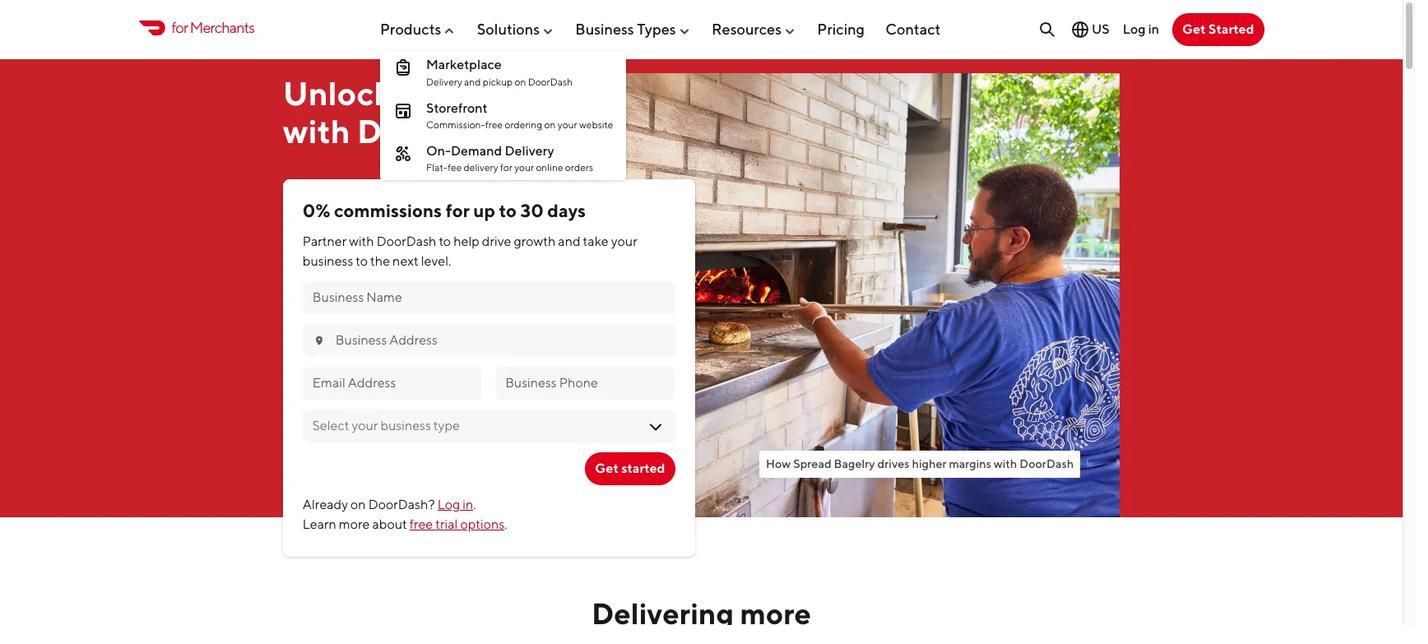 Task type: describe. For each thing, give the bounding box(es) containing it.
up
[[473, 200, 495, 222]]

solutions
[[477, 20, 540, 38]]

get started
[[595, 461, 665, 476]]

products link
[[380, 14, 456, 44]]

types
[[637, 20, 676, 38]]

0 vertical spatial for
[[172, 19, 188, 36]]

0 vertical spatial to
[[499, 200, 517, 222]]

delivery inside marketplace delivery and pickup on doordash
[[426, 75, 462, 88]]

1 horizontal spatial for
[[446, 200, 470, 222]]

free inside already on doordash? log in . learn more about free trial options .
[[410, 516, 433, 532]]

doordash inside unlock more profits with doordash
[[357, 112, 510, 150]]

Business Address text field
[[336, 331, 665, 349]]

0% commissions for up to 30 days
[[303, 200, 586, 222]]

ordering
[[505, 118, 542, 131]]

website
[[579, 118, 613, 131]]

for inside on-demand delivery flat-fee delivery for your online orders
[[500, 161, 512, 174]]

growth
[[514, 233, 556, 249]]

solutions link
[[477, 14, 555, 44]]

vehicle bike line image
[[393, 144, 413, 164]]

started
[[621, 461, 665, 476]]

log in
[[1123, 21, 1159, 37]]

bagelry
[[834, 457, 875, 471]]

doordash?
[[368, 497, 435, 512]]

drive
[[482, 233, 511, 249]]

already
[[303, 497, 348, 512]]

0 vertical spatial in
[[1148, 21, 1159, 37]]

and inside marketplace delivery and pickup on doordash
[[464, 75, 481, 88]]

margins
[[949, 457, 991, 471]]

delivery
[[464, 161, 498, 174]]

business
[[303, 253, 353, 269]]

level.
[[421, 253, 451, 269]]

profits
[[484, 74, 586, 113]]

higher
[[912, 457, 947, 471]]

free trial options link
[[410, 516, 504, 532]]

fee
[[448, 161, 462, 174]]

Business Name text field
[[313, 289, 665, 307]]

pickup
[[483, 75, 513, 88]]

options
[[460, 516, 504, 532]]

more inside unlock more profits with doordash
[[399, 74, 478, 113]]

online
[[536, 161, 563, 174]]

in inside already on doordash? log in . learn more about free trial options .
[[463, 497, 473, 512]]

0 vertical spatial .
[[473, 497, 476, 512]]

demand
[[451, 143, 502, 159]]

help
[[454, 233, 480, 249]]

commissions
[[334, 200, 442, 222]]

the
[[370, 253, 390, 269]]

your inside storefront commission-free ordering on your website
[[558, 118, 577, 131]]

business types link
[[575, 14, 691, 44]]

delivery inside on-demand delivery flat-fee delivery for your online orders
[[505, 143, 554, 159]]



Task type: vqa. For each thing, say whether or not it's contained in the screenshot.
left free
yes



Task type: locate. For each thing, give the bounding box(es) containing it.
1 horizontal spatial your
[[558, 118, 577, 131]]

pricing link
[[817, 14, 865, 44]]

1 horizontal spatial log
[[1123, 21, 1146, 37]]

spread
[[793, 457, 832, 471]]

0 horizontal spatial in
[[463, 497, 473, 512]]

merchants
[[190, 19, 254, 36]]

2 vertical spatial for
[[446, 200, 470, 222]]

1 horizontal spatial log in link
[[1123, 21, 1159, 37]]

0 vertical spatial your
[[558, 118, 577, 131]]

your inside on-demand delivery flat-fee delivery for your online orders
[[514, 161, 534, 174]]

with inside partner with doordash to help drive growth and take your business to the next level.
[[349, 233, 374, 249]]

1 horizontal spatial in
[[1148, 21, 1159, 37]]

get started button
[[585, 452, 675, 485]]

next
[[393, 253, 419, 269]]

log
[[1123, 21, 1146, 37], [438, 497, 460, 512]]

delivery
[[426, 75, 462, 88], [505, 143, 554, 159]]

with up 0%
[[283, 112, 350, 150]]

partner
[[303, 233, 347, 249]]

log right us
[[1123, 21, 1146, 37]]

for right the delivery
[[500, 161, 512, 174]]

how
[[766, 457, 791, 471]]

. right "trial"
[[504, 516, 507, 532]]

with
[[283, 112, 350, 150], [349, 233, 374, 249], [994, 457, 1017, 471]]

log up "trial"
[[438, 497, 460, 512]]

more right learn on the bottom
[[339, 516, 370, 532]]

log in link
[[1123, 21, 1159, 37], [438, 497, 473, 512]]

more
[[399, 74, 478, 113], [339, 516, 370, 532]]

location pin image
[[313, 334, 326, 347]]

doordash
[[528, 75, 573, 88], [357, 112, 510, 150], [377, 233, 436, 249], [1020, 457, 1074, 471]]

take
[[583, 233, 609, 249]]

get
[[1182, 21, 1206, 37], [595, 461, 619, 476]]

days
[[547, 200, 586, 222]]

get for get started
[[595, 461, 619, 476]]

on inside marketplace delivery and pickup on doordash
[[515, 75, 526, 88]]

1 horizontal spatial get
[[1182, 21, 1206, 37]]

spread bagelry image
[[623, 73, 1120, 517]]

1 vertical spatial .
[[504, 516, 507, 532]]

on
[[515, 75, 526, 88], [544, 118, 556, 131], [351, 497, 366, 512]]

pricing
[[817, 20, 865, 38]]

0 horizontal spatial for
[[172, 19, 188, 36]]

unlock more profits with doordash
[[283, 74, 586, 150]]

more up commission-
[[399, 74, 478, 113]]

resources
[[712, 20, 782, 38]]

storefront
[[426, 100, 488, 116]]

0 vertical spatial log
[[1123, 21, 1146, 37]]

how spread bagelry drives higher margins with doordash link
[[759, 451, 1080, 478]]

to left help
[[439, 233, 451, 249]]

2 vertical spatial with
[[994, 457, 1017, 471]]

free inside storefront commission-free ordering on your website
[[485, 118, 503, 131]]

on for marketplace
[[515, 75, 526, 88]]

get started
[[1182, 21, 1254, 37]]

storefront commission-free ordering on your website
[[426, 100, 613, 131]]

0 vertical spatial with
[[283, 112, 350, 150]]

0 horizontal spatial delivery
[[426, 75, 462, 88]]

1 vertical spatial your
[[514, 161, 534, 174]]

your left online
[[514, 161, 534, 174]]

1 vertical spatial to
[[439, 233, 451, 249]]

Business Phone text field
[[505, 374, 665, 392]]

and
[[464, 75, 481, 88], [558, 233, 580, 249]]

2 vertical spatial to
[[356, 253, 368, 269]]

free
[[485, 118, 503, 131], [410, 516, 433, 532]]

learn
[[303, 516, 336, 532]]

your right take
[[611, 233, 637, 249]]

doordash up flat- at the top of page
[[357, 112, 510, 150]]

products
[[380, 20, 441, 38]]

doordash inside marketplace delivery and pickup on doordash
[[528, 75, 573, 88]]

and inside partner with doordash to help drive growth and take your business to the next level.
[[558, 233, 580, 249]]

marketplace
[[426, 57, 502, 73]]

1 horizontal spatial free
[[485, 118, 503, 131]]

0 horizontal spatial more
[[339, 516, 370, 532]]

0 vertical spatial free
[[485, 118, 503, 131]]

1 vertical spatial free
[[410, 516, 433, 532]]

merchant line image
[[393, 101, 413, 121]]

1 horizontal spatial more
[[399, 74, 478, 113]]

doordash up storefront commission-free ordering on your website
[[528, 75, 573, 88]]

in up free trial options link
[[463, 497, 473, 512]]

2 horizontal spatial to
[[499, 200, 517, 222]]

30
[[520, 200, 544, 222]]

contact link
[[886, 14, 941, 44]]

with right margins
[[994, 457, 1017, 471]]

1 vertical spatial delivery
[[505, 143, 554, 159]]

0 horizontal spatial .
[[473, 497, 476, 512]]

1 horizontal spatial .
[[504, 516, 507, 532]]

1 vertical spatial get
[[595, 461, 619, 476]]

for merchants
[[172, 19, 254, 36]]

and down marketplace
[[464, 75, 481, 88]]

1 vertical spatial and
[[558, 233, 580, 249]]

how spread bagelry drives higher margins with doordash
[[766, 457, 1074, 471]]

for merchants link
[[139, 17, 254, 39]]

to
[[499, 200, 517, 222], [439, 233, 451, 249], [356, 253, 368, 269]]

commission-
[[426, 118, 485, 131]]

0 vertical spatial log in link
[[1123, 21, 1159, 37]]

unlock
[[283, 74, 392, 113]]

on right already
[[351, 497, 366, 512]]

0%
[[303, 200, 330, 222]]

doordash inside partner with doordash to help drive growth and take your business to the next level.
[[377, 233, 436, 249]]

to left the
[[356, 253, 368, 269]]

on inside already on doordash? log in . learn more about free trial options .
[[351, 497, 366, 512]]

delivery up online
[[505, 143, 554, 159]]

trial
[[435, 516, 458, 532]]

0 horizontal spatial log in link
[[438, 497, 473, 512]]

Email Address email field
[[313, 374, 472, 392]]

0 horizontal spatial to
[[356, 253, 368, 269]]

in right us
[[1148, 21, 1159, 37]]

0 vertical spatial and
[[464, 75, 481, 88]]

1 vertical spatial with
[[349, 233, 374, 249]]

on right pickup on the left of the page
[[515, 75, 526, 88]]

log in link up free trial options link
[[438, 497, 473, 512]]

resources link
[[712, 14, 796, 44]]

2 horizontal spatial on
[[544, 118, 556, 131]]

with up the
[[349, 233, 374, 249]]

1 horizontal spatial to
[[439, 233, 451, 249]]

to right up
[[499, 200, 517, 222]]

2 horizontal spatial for
[[500, 161, 512, 174]]

0 vertical spatial on
[[515, 75, 526, 88]]

partner with doordash to help drive growth and take your business to the next level.
[[303, 233, 637, 269]]

for left up
[[446, 200, 470, 222]]

1 vertical spatial for
[[500, 161, 512, 174]]

for
[[172, 19, 188, 36], [500, 161, 512, 174], [446, 200, 470, 222]]

and left take
[[558, 233, 580, 249]]

your
[[558, 118, 577, 131], [514, 161, 534, 174], [611, 233, 637, 249]]

business types
[[575, 20, 676, 38]]

get started button
[[1172, 13, 1264, 46]]

1 horizontal spatial delivery
[[505, 143, 554, 159]]

0 vertical spatial more
[[399, 74, 478, 113]]

on-demand delivery flat-fee delivery for your online orders
[[426, 143, 593, 174]]

get left 'started'
[[595, 461, 619, 476]]

delivery down marketplace
[[426, 75, 462, 88]]

get left started
[[1182, 21, 1206, 37]]

on for storefront
[[544, 118, 556, 131]]

on-
[[426, 143, 451, 159]]

0 vertical spatial delivery
[[426, 75, 462, 88]]

your inside partner with doordash to help drive growth and take your business to the next level.
[[611, 233, 637, 249]]

in
[[1148, 21, 1159, 37], [463, 497, 473, 512]]

with inside unlock more profits with doordash
[[283, 112, 350, 150]]

marketplace delivery and pickup on doordash
[[426, 57, 573, 88]]

globe line image
[[1070, 20, 1090, 39]]

0 horizontal spatial on
[[351, 497, 366, 512]]

get for get started
[[1182, 21, 1206, 37]]

1 vertical spatial in
[[463, 497, 473, 512]]

. up options
[[473, 497, 476, 512]]

1 vertical spatial on
[[544, 118, 556, 131]]

on inside storefront commission-free ordering on your website
[[544, 118, 556, 131]]

free left "trial"
[[410, 516, 433, 532]]

2 vertical spatial your
[[611, 233, 637, 249]]

0 horizontal spatial and
[[464, 75, 481, 88]]

log in link right us
[[1123, 21, 1159, 37]]

free left the ordering
[[485, 118, 503, 131]]

1 horizontal spatial and
[[558, 233, 580, 249]]

on right the ordering
[[544, 118, 556, 131]]

about
[[372, 516, 407, 532]]

business
[[575, 20, 634, 38]]

already on doordash? log in . learn more about free trial options .
[[303, 497, 507, 532]]

1 vertical spatial log in link
[[438, 497, 473, 512]]

started
[[1208, 21, 1254, 37]]

0 horizontal spatial log
[[438, 497, 460, 512]]

1 horizontal spatial on
[[515, 75, 526, 88]]

orders
[[565, 161, 593, 174]]

2 horizontal spatial your
[[611, 233, 637, 249]]

us
[[1092, 21, 1110, 37]]

doordash right margins
[[1020, 457, 1074, 471]]

flat-
[[426, 161, 448, 174]]

.
[[473, 497, 476, 512], [504, 516, 507, 532]]

for left merchants
[[172, 19, 188, 36]]

0 horizontal spatial free
[[410, 516, 433, 532]]

0 horizontal spatial get
[[595, 461, 619, 476]]

more inside already on doordash? log in . learn more about free trial options .
[[339, 516, 370, 532]]

log inside already on doordash? log in . learn more about free trial options .
[[438, 497, 460, 512]]

2 vertical spatial on
[[351, 497, 366, 512]]

order hotbag line image
[[393, 58, 413, 78]]

contact
[[886, 20, 941, 38]]

your left website
[[558, 118, 577, 131]]

1 vertical spatial more
[[339, 516, 370, 532]]

1 vertical spatial log
[[438, 497, 460, 512]]

drives
[[877, 457, 910, 471]]

0 vertical spatial get
[[1182, 21, 1206, 37]]

0 horizontal spatial your
[[514, 161, 534, 174]]

doordash up 'next'
[[377, 233, 436, 249]]



